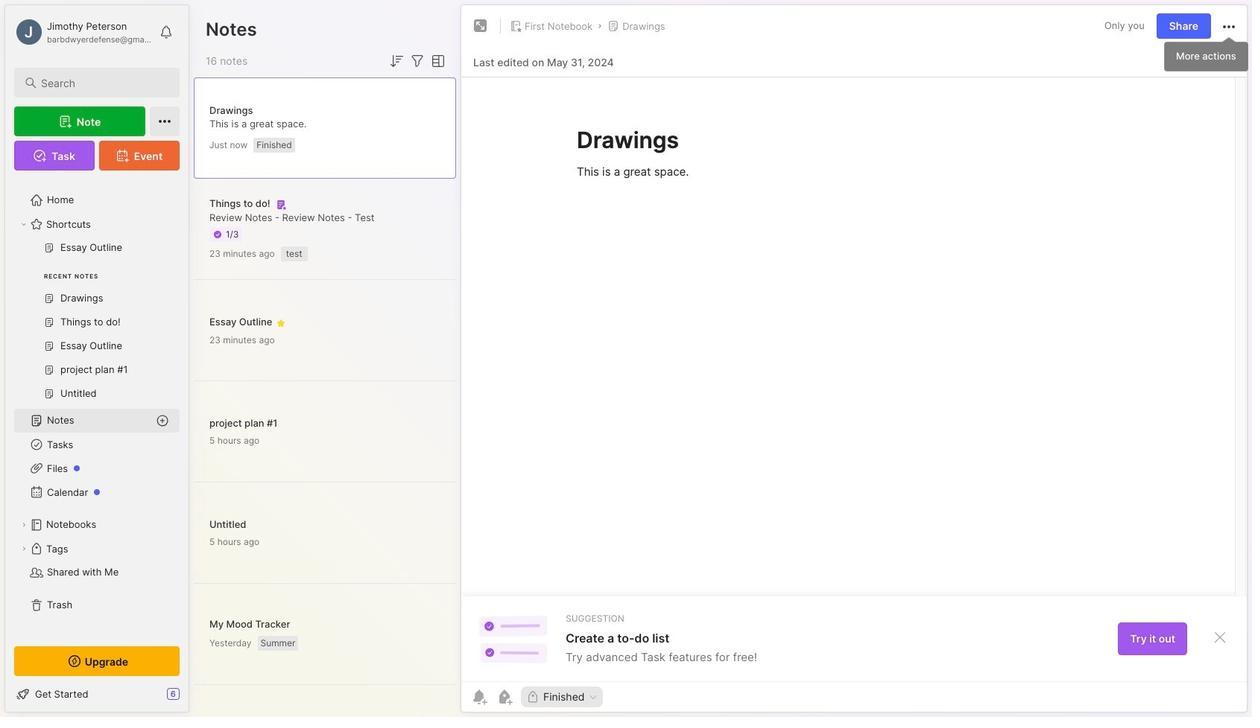 Task type: vqa. For each thing, say whether or not it's contained in the screenshot.
'More'
no



Task type: locate. For each thing, give the bounding box(es) containing it.
tree
[[5, 180, 189, 634]]

add a reminder image
[[470, 689, 488, 707]]

Finished Tag actions field
[[585, 692, 599, 703]]

Add filters field
[[408, 52, 426, 70]]

Help and Learning task checklist field
[[5, 683, 189, 707]]

expand tags image
[[19, 545, 28, 554]]

group
[[14, 236, 180, 415]]

note window element
[[461, 4, 1248, 717]]

none search field inside main element
[[41, 74, 166, 92]]

None search field
[[41, 74, 166, 92]]

View options field
[[426, 52, 447, 70]]

expand note image
[[472, 17, 490, 35]]

group inside main element
[[14, 236, 180, 415]]

main element
[[0, 0, 194, 718]]



Task type: describe. For each thing, give the bounding box(es) containing it.
Sort options field
[[388, 52, 405, 70]]

Account field
[[14, 17, 152, 47]]

Search text field
[[41, 76, 166, 90]]

expand notebooks image
[[19, 521, 28, 530]]

add filters image
[[408, 52, 426, 70]]

tree inside main element
[[5, 180, 189, 634]]

more actions image
[[1220, 18, 1238, 36]]

Note Editor text field
[[461, 77, 1247, 597]]

More actions field
[[1220, 17, 1238, 36]]

add tag image
[[496, 689, 514, 707]]



